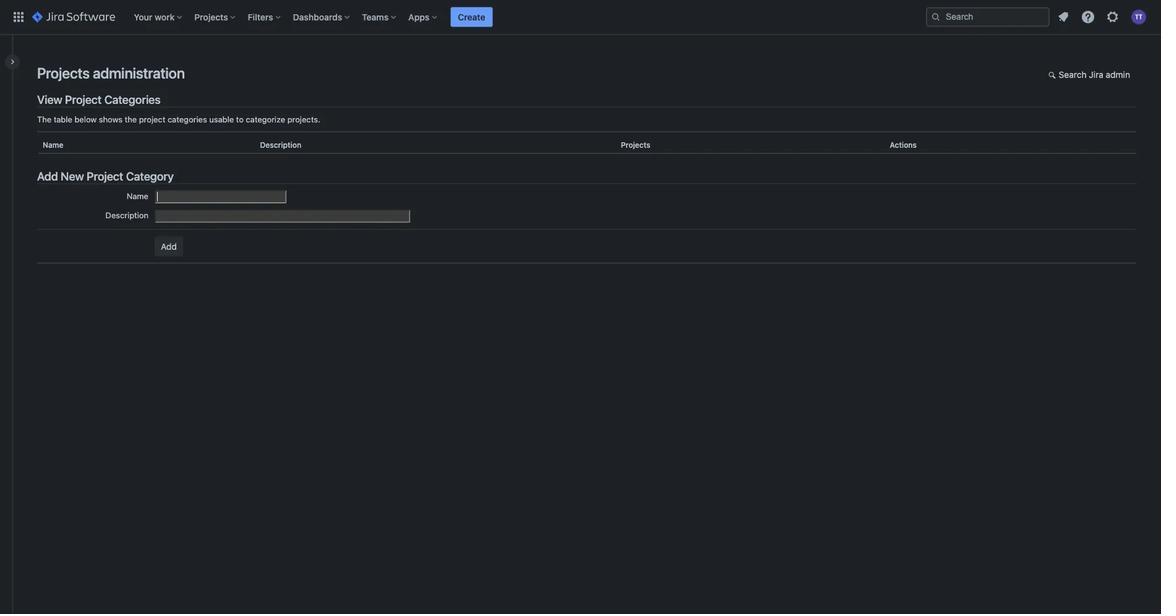 Task type: describe. For each thing, give the bounding box(es) containing it.
name for add new project category
[[43, 141, 63, 149]]

the
[[125, 114, 137, 124]]

search image
[[931, 12, 941, 22]]

banner containing your work
[[0, 0, 1161, 35]]

add
[[37, 170, 58, 183]]

your
[[134, 12, 152, 22]]

your work
[[134, 12, 175, 22]]

1 vertical spatial description
[[106, 211, 148, 220]]

projects inside dropdown button
[[194, 12, 228, 22]]

filters button
[[244, 7, 286, 27]]

category
[[126, 170, 174, 183]]

projects administration
[[37, 64, 185, 82]]

1 vertical spatial project
[[87, 170, 123, 183]]

table
[[54, 114, 72, 124]]

administration
[[93, 64, 185, 82]]

search jira admin
[[1059, 70, 1130, 80]]

teams
[[362, 12, 389, 22]]

small image
[[1049, 70, 1058, 80]]

categories
[[168, 114, 207, 124]]

actions
[[890, 141, 917, 149]]

apps
[[408, 12, 430, 22]]

project
[[139, 114, 165, 124]]

search jira admin link
[[1042, 66, 1137, 85]]

apps button
[[405, 7, 442, 27]]

0 horizontal spatial projects
[[37, 64, 90, 82]]

projects.
[[288, 114, 320, 124]]

create
[[458, 12, 485, 22]]

categories
[[104, 93, 161, 106]]

settings image
[[1106, 10, 1120, 24]]

search
[[1059, 70, 1087, 80]]

help image
[[1081, 10, 1096, 24]]

below
[[75, 114, 97, 124]]



Task type: vqa. For each thing, say whether or not it's contained in the screenshot.
Subtask image
no



Task type: locate. For each thing, give the bounding box(es) containing it.
work
[[155, 12, 175, 22]]

2 horizontal spatial projects
[[621, 141, 651, 149]]

description
[[260, 141, 301, 149], [106, 211, 148, 220]]

description down categorize
[[260, 141, 301, 149]]

banner
[[0, 0, 1161, 35]]

None text field
[[155, 210, 411, 223]]

your work button
[[130, 7, 187, 27]]

1 horizontal spatial projects
[[194, 12, 228, 22]]

0 vertical spatial project
[[65, 93, 102, 106]]

0 vertical spatial projects
[[194, 12, 228, 22]]

add new project category
[[37, 170, 174, 183]]

create button
[[451, 7, 493, 27]]

0 vertical spatial description
[[260, 141, 301, 149]]

appswitcher icon image
[[11, 10, 26, 24]]

the
[[37, 114, 51, 124]]

description down the add new project category
[[106, 211, 148, 220]]

Search field
[[926, 7, 1050, 27]]

to
[[236, 114, 244, 124]]

your profile and settings image
[[1132, 10, 1146, 24]]

name down the
[[43, 141, 63, 149]]

view project categories
[[37, 93, 161, 106]]

1 horizontal spatial description
[[260, 141, 301, 149]]

0 vertical spatial name
[[43, 141, 63, 149]]

1 vertical spatial name
[[127, 191, 148, 200]]

name
[[43, 141, 63, 149], [127, 191, 148, 200]]

usable
[[209, 114, 234, 124]]

filters
[[248, 12, 273, 22]]

1 horizontal spatial name
[[127, 191, 148, 200]]

view
[[37, 93, 62, 106]]

primary element
[[7, 0, 926, 34]]

project right new
[[87, 170, 123, 183]]

None text field
[[155, 190, 287, 203]]

projects
[[194, 12, 228, 22], [37, 64, 90, 82], [621, 141, 651, 149]]

dashboards button
[[289, 7, 355, 27]]

name down category
[[127, 191, 148, 200]]

0 horizontal spatial description
[[106, 211, 148, 220]]

jira
[[1089, 70, 1104, 80]]

None submit
[[155, 237, 183, 256]]

1 vertical spatial projects
[[37, 64, 90, 82]]

the table below shows the project categories usable to categorize projects.
[[37, 114, 320, 124]]

project up below
[[65, 93, 102, 106]]

name for description
[[127, 191, 148, 200]]

categorize
[[246, 114, 285, 124]]

admin
[[1106, 70, 1130, 80]]

teams button
[[358, 7, 401, 27]]

project
[[65, 93, 102, 106], [87, 170, 123, 183]]

jira software image
[[32, 10, 115, 24], [32, 10, 115, 24]]

sidebar navigation image
[[0, 49, 27, 74]]

dashboards
[[293, 12, 342, 22]]

projects button
[[191, 7, 240, 27]]

shows
[[99, 114, 123, 124]]

new
[[61, 170, 84, 183]]

0 horizontal spatial name
[[43, 141, 63, 149]]

notifications image
[[1056, 10, 1071, 24]]

2 vertical spatial projects
[[621, 141, 651, 149]]



